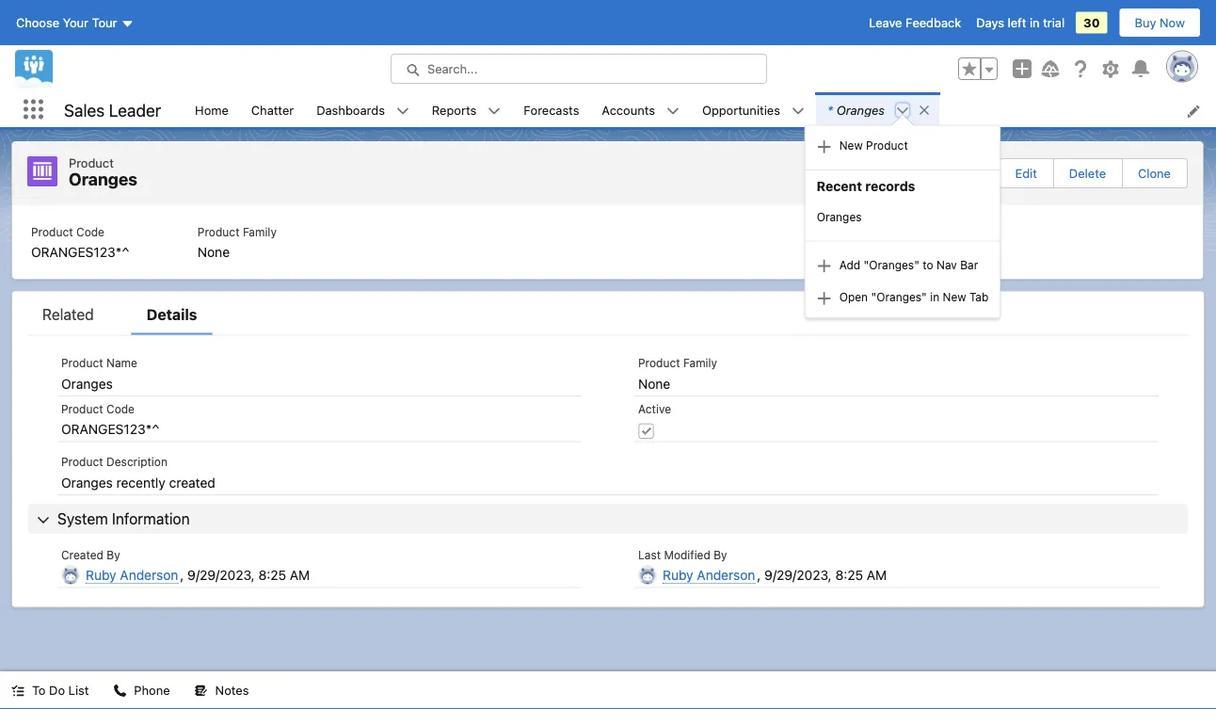 Task type: vqa. For each thing, say whether or not it's contained in the screenshot.
right tab list
no



Task type: locate. For each thing, give the bounding box(es) containing it.
anderson for created by
[[120, 568, 178, 583]]

code down product name oranges
[[106, 402, 135, 415]]

0 horizontal spatial in
[[931, 291, 940, 304]]

, 9/29/2023, 8:25 am for last modified by
[[758, 568, 888, 583]]

2 , 9/29/2023, 8:25 am from the left
[[758, 568, 888, 583]]

0 horizontal spatial ruby
[[86, 568, 116, 583]]

oranges
[[837, 103, 885, 117], [69, 169, 137, 189], [817, 210, 862, 224], [61, 376, 113, 391], [61, 475, 113, 490]]

edit button
[[1001, 159, 1053, 187]]

ruby anderson link for modified
[[663, 568, 756, 584]]

0 vertical spatial product code oranges123*^
[[31, 226, 130, 260]]

ruby down last modified by
[[663, 568, 694, 583]]

ruby anderson link
[[86, 568, 178, 584], [663, 568, 756, 584]]

1 9/29/2023, from the left
[[188, 568, 255, 583]]

forecasts
[[524, 102, 580, 117]]

home link
[[184, 92, 240, 127]]

2 ruby anderson link from the left
[[663, 568, 756, 584]]

in
[[1030, 16, 1040, 30], [931, 291, 940, 304]]

none up details link at the top
[[198, 244, 230, 260]]

9/29/2023, for created by
[[188, 568, 255, 583]]

details
[[147, 305, 197, 323]]

system information
[[57, 510, 190, 528]]

"oranges"
[[864, 258, 920, 272], [872, 291, 928, 304]]

code for active
[[106, 402, 135, 415]]

your
[[63, 16, 89, 30]]

open
[[840, 291, 869, 304]]

open "oranges" in new tab
[[840, 291, 989, 304]]

list containing oranges123*^
[[12, 205, 1204, 279]]

oranges123*^ for active
[[61, 422, 160, 437]]

active
[[639, 402, 672, 415]]

1 horizontal spatial family
[[684, 357, 718, 370]]

0 horizontal spatial by
[[107, 548, 120, 561]]

new down * oranges
[[840, 139, 863, 152]]

1 vertical spatial none
[[639, 376, 671, 391]]

opportunities link
[[691, 92, 792, 127]]

new left the tab
[[943, 291, 967, 304]]

product code oranges123*^
[[31, 226, 130, 260], [61, 402, 160, 437]]

2 ruby from the left
[[663, 568, 694, 583]]

recent records list
[[184, 92, 1217, 318]]

0 vertical spatial "oranges"
[[864, 258, 920, 272]]

0 horizontal spatial am
[[290, 568, 310, 583]]

open "oranges" in new tab link
[[806, 281, 1001, 314]]

family for oranges123*^
[[243, 226, 277, 239]]

0 horizontal spatial new
[[840, 139, 863, 152]]

none up the active
[[639, 376, 671, 391]]

product
[[867, 139, 909, 152], [69, 155, 114, 170], [31, 226, 73, 239], [198, 226, 240, 239], [61, 357, 103, 370], [639, 357, 681, 370], [61, 402, 103, 415], [61, 455, 103, 469]]

none
[[198, 244, 230, 260], [639, 376, 671, 391]]

text default image inside open "oranges" in new tab link
[[817, 291, 832, 306]]

product family none for oranges123*^
[[198, 226, 277, 260]]

ruby anderson
[[86, 568, 178, 583], [663, 568, 756, 583]]

1 vertical spatial text default image
[[817, 259, 832, 274]]

1 horizontal spatial am
[[867, 568, 888, 583]]

dashboards list item
[[305, 92, 421, 127]]

am for last modified by
[[867, 568, 888, 583]]

2 8:25 from the left
[[836, 568, 864, 583]]

group
[[959, 57, 998, 80]]

family
[[243, 226, 277, 239], [684, 357, 718, 370]]

0 horizontal spatial none
[[198, 244, 230, 260]]

1 8:25 from the left
[[259, 568, 286, 583]]

0 horizontal spatial anderson
[[120, 568, 178, 583]]

in down to
[[931, 291, 940, 304]]

1 horizontal spatial text default image
[[817, 259, 832, 274]]

1 horizontal spatial , 9/29/2023, 8:25 am
[[758, 568, 888, 583]]

1 vertical spatial oranges123*^
[[61, 422, 160, 437]]

9/29/2023, for last modified by
[[765, 568, 832, 583]]

trial
[[1044, 16, 1065, 30]]

delete
[[1070, 166, 1107, 180]]

0 horizontal spatial text default image
[[667, 104, 680, 118]]

0 vertical spatial family
[[243, 226, 277, 239]]

code down product oranges
[[76, 226, 105, 239]]

1 horizontal spatial 8:25
[[836, 568, 864, 583]]

0 horizontal spatial code
[[76, 226, 105, 239]]

am
[[290, 568, 310, 583], [867, 568, 888, 583]]

0 vertical spatial oranges123*^
[[31, 244, 130, 260]]

created
[[61, 548, 104, 561]]

leave feedback
[[870, 16, 962, 30]]

1 am from the left
[[290, 568, 310, 583]]

oranges123*^
[[31, 244, 130, 260], [61, 422, 160, 437]]

1 by from the left
[[107, 548, 120, 561]]

search... button
[[391, 54, 768, 84]]

ruby anderson link down "modified"
[[663, 568, 756, 584]]

ruby down created by
[[86, 568, 116, 583]]

oranges inside 'link'
[[817, 210, 862, 224]]

1 vertical spatial code
[[106, 402, 135, 415]]

feedback
[[906, 16, 962, 30]]

1 horizontal spatial ruby anderson
[[663, 568, 756, 583]]

none for oranges
[[639, 376, 671, 391]]

home
[[195, 102, 229, 117]]

created
[[169, 475, 215, 490]]

product code oranges123*^ down product name oranges
[[61, 402, 160, 437]]

text default image
[[667, 104, 680, 118], [817, 259, 832, 274]]

text default image inside notes button
[[195, 684, 208, 698]]

text default image left "add"
[[817, 259, 832, 274]]

oranges right *
[[837, 103, 885, 117]]

8:25 for last modified by
[[836, 568, 864, 583]]

1 horizontal spatial ,
[[758, 568, 761, 583]]

1 horizontal spatial 9/29/2023,
[[765, 568, 832, 583]]

ruby anderson link down created by
[[86, 568, 178, 584]]

0 horizontal spatial ruby anderson
[[86, 568, 178, 583]]

0 horizontal spatial , 9/29/2023, 8:25 am
[[180, 568, 310, 583]]

0 horizontal spatial 9/29/2023,
[[188, 568, 255, 583]]

by right created
[[107, 548, 120, 561]]

left
[[1008, 16, 1027, 30]]

oranges down recent
[[817, 210, 862, 224]]

name
[[106, 357, 137, 370]]

1 vertical spatial in
[[931, 291, 940, 304]]

ruby anderson down "modified"
[[663, 568, 756, 583]]

8:25 for created by
[[259, 568, 286, 583]]

product family none
[[198, 226, 277, 260], [639, 357, 718, 391]]

product description oranges recently created
[[61, 455, 215, 490]]

text default image
[[918, 104, 932, 117], [897, 104, 910, 117], [792, 104, 805, 118], [817, 139, 832, 154], [817, 291, 832, 306], [11, 684, 24, 698], [113, 684, 127, 698], [195, 684, 208, 698]]

2 am from the left
[[867, 568, 888, 583]]

leave
[[870, 16, 903, 30]]

text default image right accounts
[[667, 104, 680, 118]]

"oranges" for to
[[864, 258, 920, 272]]

clone
[[1139, 166, 1172, 180]]

"oranges" down the add "oranges" to nav bar 'link'
[[872, 291, 928, 304]]

product inside product oranges
[[69, 155, 114, 170]]

days
[[977, 16, 1005, 30]]

1 , 9/29/2023, 8:25 am from the left
[[180, 568, 310, 583]]

product inside product description oranges recently created
[[61, 455, 103, 469]]

oranges up system
[[61, 475, 113, 490]]

notes button
[[183, 672, 260, 709]]

0 horizontal spatial 8:25
[[259, 568, 286, 583]]

last modified by
[[639, 548, 728, 561]]

2 ruby anderson from the left
[[663, 568, 756, 583]]

0 vertical spatial product family none
[[198, 226, 277, 260]]

product code oranges123*^ for product family
[[31, 226, 130, 260]]

list
[[12, 205, 1204, 279]]

0 vertical spatial text default image
[[667, 104, 680, 118]]

1 vertical spatial new
[[943, 291, 967, 304]]

1 horizontal spatial new
[[943, 291, 967, 304]]

oranges123*^ up description on the left bottom of page
[[61, 422, 160, 437]]

anderson down information
[[120, 568, 178, 583]]

sales leader
[[64, 100, 161, 120]]

text default image inside accounts list item
[[667, 104, 680, 118]]

1 vertical spatial "oranges"
[[872, 291, 928, 304]]

opportunities
[[703, 102, 781, 117]]

0 vertical spatial in
[[1030, 16, 1040, 30]]

anderson down "modified"
[[697, 568, 756, 583]]

2 by from the left
[[714, 548, 728, 561]]

1 vertical spatial product code oranges123*^
[[61, 402, 160, 437]]

1 horizontal spatial anderson
[[697, 568, 756, 583]]

0 horizontal spatial ,
[[180, 568, 184, 583]]

dashboards link
[[305, 92, 396, 127]]

reports link
[[421, 92, 488, 127]]

system information button
[[28, 504, 1189, 534]]

1 horizontal spatial code
[[106, 402, 135, 415]]

"oranges" inside 'link'
[[864, 258, 920, 272]]

1 horizontal spatial by
[[714, 548, 728, 561]]

1 horizontal spatial none
[[639, 376, 671, 391]]

ruby anderson down created by
[[86, 568, 178, 583]]

to do list
[[32, 683, 89, 697]]

product code oranges123*^ up related
[[31, 226, 130, 260]]

1 vertical spatial product family none
[[639, 357, 718, 391]]

2 9/29/2023, from the left
[[765, 568, 832, 583]]

0 vertical spatial code
[[76, 226, 105, 239]]

0 horizontal spatial family
[[243, 226, 277, 239]]

phone
[[134, 683, 170, 697]]

in right left
[[1030, 16, 1040, 30]]

0 vertical spatial none
[[198, 244, 230, 260]]

oranges123*^ up related
[[31, 244, 130, 260]]

oranges down the name in the left bottom of the page
[[61, 376, 113, 391]]

tour
[[92, 16, 117, 30]]

code
[[76, 226, 105, 239], [106, 402, 135, 415]]

0 vertical spatial new
[[840, 139, 863, 152]]

1 horizontal spatial ruby
[[663, 568, 694, 583]]

1 ruby from the left
[[86, 568, 116, 583]]

1 ruby anderson link from the left
[[86, 568, 178, 584]]

0 horizontal spatial ruby anderson link
[[86, 568, 178, 584]]

leave feedback link
[[870, 16, 962, 30]]

in inside open "oranges" in new tab link
[[931, 291, 940, 304]]

do
[[49, 683, 65, 697]]

oranges link
[[806, 201, 1001, 233]]

1 horizontal spatial product family none
[[639, 357, 718, 391]]

by right "modified"
[[714, 548, 728, 561]]

product inside new product link
[[867, 139, 909, 152]]

"oranges" up open "oranges" in new tab link
[[864, 258, 920, 272]]

0 horizontal spatial product family none
[[198, 226, 277, 260]]

notes
[[215, 683, 249, 697]]

2 anderson from the left
[[697, 568, 756, 583]]

, 9/29/2023, 8:25 am
[[180, 568, 310, 583], [758, 568, 888, 583]]

product oranges
[[69, 155, 137, 189]]

9/29/2023,
[[188, 568, 255, 583], [765, 568, 832, 583]]

1 horizontal spatial in
[[1030, 16, 1040, 30]]

new
[[840, 139, 863, 152], [943, 291, 967, 304]]

true image
[[639, 423, 655, 439]]

anderson
[[120, 568, 178, 583], [697, 568, 756, 583]]

code inside list
[[76, 226, 105, 239]]

recent
[[817, 178, 863, 193]]

1 horizontal spatial ruby anderson link
[[663, 568, 756, 584]]

1 vertical spatial family
[[684, 357, 718, 370]]

1 ruby anderson from the left
[[86, 568, 178, 583]]

1 , from the left
[[180, 568, 184, 583]]

related
[[42, 305, 94, 323]]

by
[[107, 548, 120, 561], [714, 548, 728, 561]]

reports list item
[[421, 92, 513, 127]]

1 anderson from the left
[[120, 568, 178, 583]]

ruby anderson link for by
[[86, 568, 178, 584]]

ruby anderson for by
[[86, 568, 178, 583]]

family for oranges
[[684, 357, 718, 370]]

in for left
[[1030, 16, 1040, 30]]

2 , from the left
[[758, 568, 761, 583]]



Task type: describe. For each thing, give the bounding box(es) containing it.
choose
[[16, 16, 59, 30]]

oranges123*^ for product family
[[31, 244, 130, 260]]

ruby for modified
[[663, 568, 694, 583]]

forecasts link
[[513, 92, 591, 127]]

add
[[840, 258, 861, 272]]

last
[[639, 548, 661, 561]]

clone button
[[1124, 159, 1187, 187]]

recently
[[116, 475, 166, 490]]

buy
[[1136, 16, 1157, 30]]

product code oranges123*^ for active
[[61, 402, 160, 437]]

oranges inside product description oranges recently created
[[61, 475, 113, 490]]

details link
[[132, 303, 212, 335]]

, for created by
[[180, 568, 184, 583]]

text default image inside the phone button
[[113, 684, 127, 698]]

ruby for by
[[86, 568, 116, 583]]

days left in trial
[[977, 16, 1065, 30]]

code for product family
[[76, 226, 105, 239]]

text default image inside the add "oranges" to nav bar 'link'
[[817, 259, 832, 274]]

*
[[828, 103, 833, 117]]

now
[[1161, 16, 1186, 30]]

records
[[866, 178, 916, 193]]

accounts link
[[591, 92, 667, 127]]

dashboards
[[317, 102, 385, 117]]

chatter link
[[240, 92, 305, 127]]

bar
[[961, 258, 979, 272]]

product family none for oranges
[[639, 357, 718, 391]]

sales
[[64, 100, 105, 120]]

product name oranges
[[61, 357, 137, 391]]

, for last modified by
[[758, 568, 761, 583]]

to do list button
[[0, 672, 100, 709]]

delete button
[[1055, 159, 1122, 187]]

new product
[[840, 139, 909, 152]]

modified
[[664, 548, 711, 561]]

text default image inside opportunities list item
[[792, 104, 805, 118]]

reports
[[432, 102, 477, 117]]

none for oranges123*^
[[198, 244, 230, 260]]

information
[[112, 510, 190, 528]]

edit
[[1016, 166, 1038, 180]]

leader
[[109, 100, 161, 120]]

related link
[[27, 303, 109, 335]]

choose your tour
[[16, 16, 117, 30]]

to
[[923, 258, 934, 272]]

oranges down sales leader
[[69, 169, 137, 189]]

chatter
[[251, 102, 294, 117]]

text default image inside to do list button
[[11, 684, 24, 698]]

opportunities list item
[[691, 92, 817, 127]]

created by
[[61, 548, 120, 561]]

* oranges
[[828, 103, 885, 117]]

text default image inside new product link
[[817, 139, 832, 154]]

nav
[[937, 258, 958, 272]]

list
[[68, 683, 89, 697]]

choose your tour button
[[15, 8, 135, 38]]

description
[[106, 455, 168, 469]]

"oranges" for in
[[872, 291, 928, 304]]

recent records list item
[[805, 92, 1002, 318]]

phone button
[[102, 672, 181, 709]]

am for created by
[[290, 568, 310, 583]]

to
[[32, 683, 46, 697]]

accounts list item
[[591, 92, 691, 127]]

30
[[1084, 16, 1101, 30]]

new product link
[[806, 130, 1001, 162]]

search...
[[428, 62, 478, 76]]

tab
[[970, 291, 989, 304]]

recent records
[[817, 178, 916, 193]]

, 9/29/2023, 8:25 am for created by
[[180, 568, 310, 583]]

anderson for last modified by
[[697, 568, 756, 583]]

buy now button
[[1120, 8, 1202, 38]]

system
[[57, 510, 108, 528]]

add "oranges" to nav bar link
[[806, 249, 1001, 281]]

product inside product name oranges
[[61, 357, 103, 370]]

oranges inside product name oranges
[[61, 376, 113, 391]]

accounts
[[602, 102, 656, 117]]

buy now
[[1136, 16, 1186, 30]]

add "oranges" to nav bar
[[840, 258, 979, 272]]

ruby anderson for modified
[[663, 568, 756, 583]]

in for "oranges"
[[931, 291, 940, 304]]



